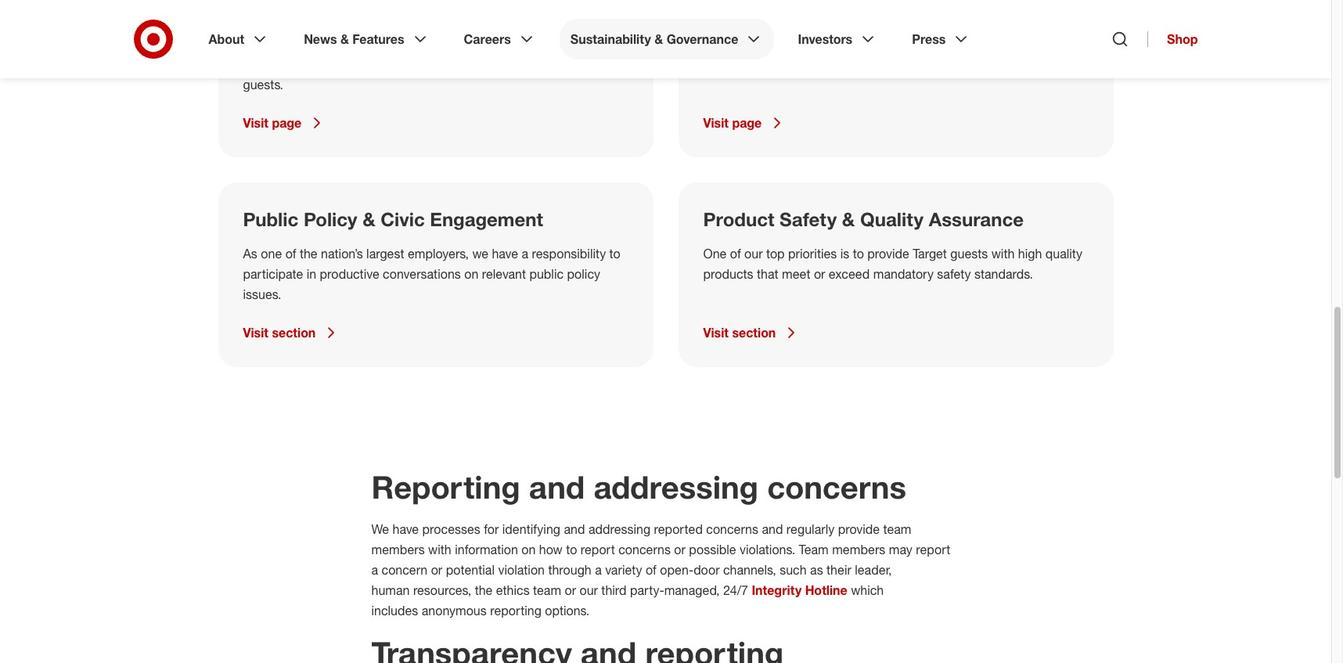 Task type: describe. For each thing, give the bounding box(es) containing it.
we
[[473, 246, 489, 262]]

our inside one of our top priorities is to provide target guests with high quality products that meet or exceed mandatory safety standards.
[[745, 246, 763, 262]]

of inside our code of ethics helps team members understand expectations and make ethical choices and business decisions that uphold our values and promises to stakeholders, including shareholders and guests.
[[301, 16, 312, 31]]

press link
[[901, 19, 982, 60]]

nation's
[[321, 246, 363, 262]]

team members with
[[372, 522, 912, 558]]

reported
[[654, 522, 703, 537]]

and up through
[[564, 522, 585, 537]]

target inside one of our top priorities is to provide target guests with high quality products that meet or exceed mandatory safety standards.
[[913, 246, 947, 262]]

rights
[[955, 36, 987, 52]]

may
[[889, 542, 913, 558]]

1 vertical spatial for
[[484, 522, 499, 537]]

visit page for target expects that business partners share our commitment to the fundamental principles of respect for human rights and environmental stewardship.
[[704, 115, 762, 131]]

as
[[243, 246, 258, 262]]

section for public
[[272, 325, 316, 341]]

principles
[[777, 36, 831, 52]]

-
[[660, 583, 665, 598]]

managed,
[[665, 583, 720, 598]]

issues.
[[243, 287, 281, 302]]

shop
[[1168, 31, 1198, 47]]

1 report from the left
[[581, 542, 615, 558]]

is
[[841, 246, 850, 262]]

products
[[704, 266, 754, 282]]

expectations
[[543, 16, 615, 31]]

largest
[[367, 246, 404, 262]]

0 horizontal spatial have
[[393, 522, 419, 537]]

visit for quality visit section link
[[704, 325, 729, 341]]

to inside our code of ethics helps team members understand expectations and make ethical choices and business decisions that uphold our values and promises to stakeholders, including shareholders and guests.
[[362, 56, 373, 72]]

reporting
[[490, 603, 542, 619]]

governance
[[667, 31, 739, 47]]

& left civic
[[363, 207, 376, 231]]

safety
[[938, 266, 971, 282]]

processes
[[423, 522, 481, 537]]

visit page link for for
[[704, 114, 1089, 132]]

visit for civic's visit section link
[[243, 325, 269, 341]]

priorities
[[789, 246, 837, 262]]

about link
[[198, 19, 280, 60]]

. team members may report a
[[372, 542, 951, 578]]

with inside team members with
[[428, 542, 452, 558]]

quality
[[861, 207, 924, 231]]

our inside the target expects that business partners share our commitment to the fundamental principles of respect for human rights and environmental stewardship.
[[953, 16, 971, 31]]

members inside team members with
[[372, 542, 425, 558]]

our code of ethics helps team members understand expectations and make ethical choices and business decisions that uphold our values and promises to stakeholders, including shareholders and guests.
[[243, 16, 615, 92]]

quality
[[1046, 246, 1083, 262]]

how to report concerns or possible violations
[[539, 542, 792, 558]]

r
[[787, 522, 791, 537]]

& left governance
[[655, 31, 663, 47]]

provide inside one of our top priorities is to provide target guests with high quality products that meet or exceed mandatory safety standards.
[[868, 246, 910, 262]]

conversations
[[383, 266, 461, 282]]

violation
[[498, 562, 545, 578]]

sustainability
[[571, 31, 651, 47]]

24/7 integrity hotline
[[723, 583, 848, 598]]

news
[[304, 31, 337, 47]]

team inside our code of ethics helps team members understand expectations and make ethical choices and business decisions that uphold our values and promises to stakeholders, including shareholders and guests.
[[387, 16, 415, 31]]

options.
[[545, 603, 590, 619]]

to inside one of our top priorities is to provide target guests with high quality products that meet or exceed mandatory safety standards.
[[853, 246, 864, 262]]

& down ethics
[[341, 31, 349, 47]]

team inside team members with
[[884, 522, 912, 537]]

as one of the nation's largest employers, we have a responsibility to participate in productive conversations on relevant public policy issues.
[[243, 246, 621, 302]]

values
[[243, 56, 279, 72]]

2 vertical spatial the
[[475, 583, 493, 598]]

employers,
[[408, 246, 469, 262]]

report inside . team members may report a
[[916, 542, 951, 558]]

integrity hotline link
[[752, 583, 848, 598]]

about
[[209, 31, 244, 47]]

productive
[[320, 266, 380, 282]]

commitment
[[975, 16, 1045, 31]]

visit page link for business
[[243, 114, 628, 132]]

and down our
[[243, 36, 264, 52]]

0 vertical spatial addressing
[[594, 468, 759, 506]]

we
[[372, 522, 389, 537]]

their
[[827, 562, 852, 578]]

through
[[548, 562, 592, 578]]

resources,
[[413, 583, 472, 598]]

how
[[539, 542, 563, 558]]

in
[[307, 266, 316, 282]]

or inside one of our top priorities is to provide target guests with high quality products that meet or exceed mandatory safety standards.
[[814, 266, 826, 282]]

high
[[1019, 246, 1043, 262]]

public
[[530, 266, 564, 282]]

to inside as one of the nation's largest employers, we have a responsibility to participate in productive conversations on relevant public policy issues.
[[610, 246, 621, 262]]

relevant
[[482, 266, 526, 282]]

one of our top priorities is to provide target guests with high quality products that meet or exceed mandatory safety standards.
[[704, 246, 1083, 282]]

which includes
[[372, 583, 884, 619]]

features
[[353, 31, 405, 47]]

information on
[[452, 542, 536, 558]]

standards.
[[975, 266, 1034, 282]]

respect
[[849, 36, 892, 52]]

public
[[243, 207, 299, 231]]

meet
[[782, 266, 811, 282]]

choices
[[342, 36, 385, 52]]

target expects that business partners share our commitment to the fundamental principles of respect for human rights and environmental stewardship.
[[704, 16, 1081, 72]]

investors
[[798, 31, 853, 47]]

the inside the target expects that business partners share our commitment to the fundamental principles of respect for human rights and environmental stewardship.
[[1063, 16, 1081, 31]]

public policy & civic engagement
[[243, 207, 543, 231]]

ethics
[[316, 16, 350, 31]]

egularly
[[791, 522, 835, 537]]

decisions
[[467, 36, 520, 52]]

possible
[[689, 542, 736, 558]]

press
[[912, 31, 946, 47]]

identifying
[[503, 522, 561, 537]]

guests
[[951, 246, 988, 262]]

understand
[[476, 16, 540, 31]]

.
[[792, 542, 796, 558]]

partners
[[868, 16, 915, 31]]

target inside the target expects that business partners share our commitment to the fundamental principles of respect for human rights and environmental stewardship.
[[704, 16, 738, 31]]

human inside the target expects that business partners share our commitment to the fundamental principles of respect for human rights and environmental stewardship.
[[914, 36, 952, 52]]

with inside one of our top priorities is to provide target guests with high quality products that meet or exceed mandatory safety standards.
[[992, 246, 1015, 262]]

careers link
[[453, 19, 547, 60]]

to inside the target expects that business partners share our commitment to the fundamental principles of respect for human rights and environmental stewardship.
[[1049, 16, 1060, 31]]

1 vertical spatial provide
[[838, 522, 880, 537]]

and up stakeholders,
[[389, 36, 410, 52]]

or up resources,
[[431, 562, 443, 578]]

safety
[[780, 207, 837, 231]]



Task type: vqa. For each thing, say whether or not it's contained in the screenshot.
Work you
no



Task type: locate. For each thing, give the bounding box(es) containing it.
includes
[[372, 603, 418, 619]]

1 visit page link from the left
[[243, 114, 628, 132]]

provide up mandatory
[[868, 246, 910, 262]]

concerns up egularly
[[768, 468, 907, 506]]

1 horizontal spatial page
[[732, 115, 762, 131]]

report up variety
[[581, 542, 615, 558]]

page for values
[[272, 115, 302, 131]]

visit page down guests.
[[243, 115, 302, 131]]

a up relevant
[[522, 246, 529, 262]]

1 horizontal spatial on
[[522, 542, 536, 558]]

or down "reported"
[[674, 542, 686, 558]]

1 horizontal spatial report
[[916, 542, 951, 558]]

visit page for our code of ethics helps team members understand expectations and make ethical choices and business decisions that uphold our values and promises to stakeholders, including shareholders and guests.
[[243, 115, 302, 131]]

or down the priorities
[[814, 266, 826, 282]]

& up is
[[842, 207, 855, 231]]

concerns up possible
[[707, 522, 759, 537]]

of inside one of our top priorities is to provide target guests with high quality products that meet or exceed mandatory safety standards.
[[730, 246, 741, 262]]

0 horizontal spatial visit section link
[[243, 323, 628, 342]]

a inside . team members may report a
[[372, 562, 378, 578]]

1 vertical spatial that
[[524, 36, 545, 52]]

business inside the target expects that business partners share our commitment to the fundamental principles of respect for human rights and environmental stewardship.
[[815, 16, 864, 31]]

0 vertical spatial the
[[1063, 16, 1081, 31]]

investors link
[[787, 19, 889, 60]]

1 vertical spatial addressing
[[589, 522, 651, 537]]

concerns for reporting and addressing concerns
[[768, 468, 907, 506]]

concern
[[382, 562, 428, 578]]

team up the "features"
[[387, 16, 415, 31]]

a left variety
[[595, 562, 602, 578]]

1 horizontal spatial a
[[522, 246, 529, 262]]

page down guests.
[[272, 115, 302, 131]]

addressing up "reported"
[[594, 468, 759, 506]]

a for . team members may report a
[[372, 562, 378, 578]]

the inside as one of the nation's largest employers, we have a responsibility to participate in productive conversations on relevant public policy issues.
[[300, 246, 318, 262]]

0 vertical spatial provide
[[868, 246, 910, 262]]

promises
[[307, 56, 358, 72]]

and inside the target expects that business partners share our commitment to the fundamental principles of respect for human rights and environmental stewardship.
[[990, 36, 1011, 52]]

1 vertical spatial human
[[372, 583, 410, 598]]

on down identifying
[[522, 542, 536, 558]]

door
[[694, 562, 720, 578]]

team
[[387, 16, 415, 31], [884, 522, 912, 537], [533, 583, 562, 598]]

to right is
[[853, 246, 864, 262]]

on down we
[[465, 266, 479, 282]]

1 vertical spatial concerns
[[707, 522, 759, 537]]

0 horizontal spatial on
[[465, 266, 479, 282]]

and left the r
[[762, 522, 783, 537]]

report
[[581, 542, 615, 558], [916, 542, 951, 558]]

have up relevant
[[492, 246, 518, 262]]

1 visit section link from the left
[[243, 323, 628, 342]]

and down commitment
[[990, 36, 1011, 52]]

one
[[261, 246, 282, 262]]

addressing up variety
[[589, 522, 651, 537]]

0 vertical spatial human
[[914, 36, 952, 52]]

members up the 'leader,'
[[833, 542, 886, 558]]

members inside our code of ethics helps team members understand expectations and make ethical choices and business decisions that uphold our values and promises to stakeholders, including shareholders and guests.
[[419, 16, 472, 31]]

of inside as one of the nation's largest employers, we have a responsibility to participate in productive conversations on relevant public policy issues.
[[286, 246, 296, 262]]

1 section from the left
[[272, 325, 316, 341]]

anonymous
[[422, 603, 487, 619]]

1 horizontal spatial human
[[914, 36, 952, 52]]

that down top
[[757, 266, 779, 282]]

for up information on
[[484, 522, 499, 537]]

news & features link
[[293, 19, 441, 60]]

policy
[[304, 207, 357, 231]]

visit section link for civic
[[243, 323, 628, 342]]

as
[[811, 562, 824, 578]]

1 page from the left
[[272, 115, 302, 131]]

our inside our code of ethics helps team members understand expectations and make ethical choices and business decisions that uphold our values and promises to stakeholders, including shareholders and guests.
[[591, 36, 609, 52]]

resources, the ethics team or our third party - managed,
[[413, 583, 720, 598]]

our
[[243, 16, 264, 31]]

visit down guests.
[[243, 115, 269, 131]]

2 horizontal spatial team
[[884, 522, 912, 537]]

information
[[455, 542, 518, 558]]

1 vertical spatial team
[[884, 522, 912, 537]]

&
[[341, 31, 349, 47], [655, 31, 663, 47], [363, 207, 376, 231], [842, 207, 855, 231]]

business up stakeholders,
[[414, 36, 463, 52]]

target up safety
[[913, 246, 947, 262]]

of inside the target expects that business partners share our commitment to the fundamental principles of respect for human rights and environmental stewardship.
[[835, 36, 846, 52]]

a for concern or potential violation through a variety of
[[595, 562, 602, 578]]

report right may
[[916, 542, 951, 558]]

visit section link for quality
[[704, 323, 1089, 342]]

2 vertical spatial concerns
[[619, 542, 671, 558]]

0 vertical spatial target
[[704, 16, 738, 31]]

team
[[799, 542, 829, 558]]

page for stewardship.
[[732, 115, 762, 131]]

to up through
[[566, 542, 577, 558]]

or down through
[[565, 583, 576, 598]]

have inside as one of the nation's largest employers, we have a responsibility to participate in productive conversations on relevant public policy issues.
[[492, 246, 518, 262]]

2 horizontal spatial a
[[595, 562, 602, 578]]

reported concerns and r egularly provide
[[654, 522, 880, 537]]

1 horizontal spatial business
[[815, 16, 864, 31]]

with
[[992, 246, 1015, 262], [428, 542, 452, 558]]

0 vertical spatial team
[[387, 16, 415, 31]]

0 vertical spatial on
[[465, 266, 479, 282]]

shop link
[[1148, 31, 1198, 47]]

for inside the target expects that business partners share our commitment to the fundamental principles of respect for human rights and environmental stewardship.
[[895, 36, 910, 52]]

human up includes
[[372, 583, 410, 598]]

0 horizontal spatial for
[[484, 522, 499, 537]]

including
[[454, 56, 505, 72]]

our
[[953, 16, 971, 31], [591, 36, 609, 52], [745, 246, 763, 262], [580, 583, 598, 598]]

1 vertical spatial on
[[522, 542, 536, 558]]

engagement
[[430, 207, 543, 231]]

anonymous reporting options.
[[422, 603, 590, 619]]

that up shareholders
[[524, 36, 545, 52]]

expects
[[741, 16, 786, 31]]

violations
[[740, 542, 792, 558]]

concerns for how to report concerns or possible violations
[[619, 542, 671, 558]]

provide up the 'leader,'
[[838, 522, 880, 537]]

0 horizontal spatial concerns
[[619, 542, 671, 558]]

visit down environmental
[[704, 115, 729, 131]]

1 horizontal spatial for
[[895, 36, 910, 52]]

0 horizontal spatial that
[[524, 36, 545, 52]]

a inside as one of the nation's largest employers, we have a responsibility to participate in productive conversations on relevant public policy issues.
[[522, 246, 529, 262]]

concerns
[[768, 468, 907, 506], [707, 522, 759, 537], [619, 542, 671, 558]]

that up principles
[[789, 16, 811, 31]]

and down make
[[282, 56, 303, 72]]

reporting and addressing concerns
[[372, 468, 915, 506]]

2 section from the left
[[732, 325, 776, 341]]

target up governance
[[704, 16, 738, 31]]

have
[[492, 246, 518, 262], [393, 522, 419, 537]]

1 visit page from the left
[[243, 115, 302, 131]]

1 horizontal spatial have
[[492, 246, 518, 262]]

section down issues.
[[272, 325, 316, 341]]

0 horizontal spatial target
[[704, 16, 738, 31]]

0 vertical spatial that
[[789, 16, 811, 31]]

2 vertical spatial team
[[533, 583, 562, 598]]

and up identifying
[[529, 468, 585, 506]]

visit for for visit page link
[[704, 115, 729, 131]]

2 horizontal spatial that
[[789, 16, 811, 31]]

to down choices
[[362, 56, 373, 72]]

such
[[780, 562, 807, 578]]

visit section down issues.
[[243, 325, 316, 341]]

team up may
[[884, 522, 912, 537]]

the right commitment
[[1063, 16, 1081, 31]]

the
[[1063, 16, 1081, 31], [300, 246, 318, 262], [475, 583, 493, 598]]

1 vertical spatial with
[[428, 542, 452, 558]]

and
[[243, 36, 264, 52], [389, 36, 410, 52], [990, 36, 1011, 52], [282, 56, 303, 72], [585, 56, 606, 72], [529, 468, 585, 506], [564, 522, 585, 537], [762, 522, 783, 537]]

to right commitment
[[1049, 16, 1060, 31]]

2 visit section from the left
[[704, 325, 776, 341]]

visit section down products
[[704, 325, 776, 341]]

a
[[522, 246, 529, 262], [372, 562, 378, 578], [595, 562, 602, 578]]

on
[[465, 266, 479, 282], [522, 542, 536, 558]]

third
[[602, 583, 627, 598]]

1 horizontal spatial visit page link
[[704, 114, 1089, 132]]

section down products
[[732, 325, 776, 341]]

stakeholders,
[[376, 56, 451, 72]]

make
[[268, 36, 298, 52]]

0 horizontal spatial with
[[428, 542, 452, 558]]

open-
[[660, 562, 694, 578]]

0 vertical spatial for
[[895, 36, 910, 52]]

0 horizontal spatial team
[[387, 16, 415, 31]]

visit section for public
[[243, 325, 316, 341]]

24/7
[[723, 583, 749, 598]]

team up options.
[[533, 583, 562, 598]]

1 vertical spatial business
[[414, 36, 463, 52]]

1 horizontal spatial visit page
[[704, 115, 762, 131]]

a left concern in the left bottom of the page
[[372, 562, 378, 578]]

business up investors
[[815, 16, 864, 31]]

stewardship.
[[786, 56, 857, 72]]

leader,
[[855, 562, 892, 578]]

page down environmental
[[732, 115, 762, 131]]

the down potential
[[475, 583, 493, 598]]

our left third
[[580, 583, 598, 598]]

0 horizontal spatial a
[[372, 562, 378, 578]]

fundamental
[[704, 36, 773, 52]]

1 horizontal spatial team
[[533, 583, 562, 598]]

human inside open-door channels, such as their leader, human
[[372, 583, 410, 598]]

on inside as one of the nation's largest employers, we have a responsibility to participate in productive conversations on relevant public policy issues.
[[465, 266, 479, 282]]

0 horizontal spatial report
[[581, 542, 615, 558]]

top
[[767, 246, 785, 262]]

members
[[419, 16, 472, 31], [372, 542, 425, 558], [833, 542, 886, 558]]

product
[[704, 207, 775, 231]]

visit section link down as one of the nation's largest employers, we have a responsibility to participate in productive conversations on relevant public policy issues.
[[243, 323, 628, 342]]

responsibility
[[532, 246, 606, 262]]

members up careers
[[419, 16, 472, 31]]

channels,
[[723, 562, 777, 578]]

1 horizontal spatial with
[[992, 246, 1015, 262]]

2 report from the left
[[916, 542, 951, 558]]

0 horizontal spatial the
[[300, 246, 318, 262]]

the up in
[[300, 246, 318, 262]]

with up standards.
[[992, 246, 1015, 262]]

members up concern in the left bottom of the page
[[372, 542, 425, 558]]

visit section link
[[243, 323, 628, 342], [704, 323, 1089, 342]]

0 horizontal spatial visit section
[[243, 325, 316, 341]]

1 horizontal spatial section
[[732, 325, 776, 341]]

with down "processes"
[[428, 542, 452, 558]]

policy
[[567, 266, 601, 282]]

visit section link down mandatory
[[704, 323, 1089, 342]]

2 visit page link from the left
[[704, 114, 1089, 132]]

sustainability & governance link
[[560, 19, 775, 60]]

product safety & quality assurance
[[704, 207, 1024, 231]]

concerns up variety
[[619, 542, 671, 558]]

members inside . team members may report a
[[833, 542, 886, 558]]

1 vertical spatial target
[[913, 246, 947, 262]]

that inside the target expects that business partners share our commitment to the fundamental principles of respect for human rights and environmental stewardship.
[[789, 16, 811, 31]]

1 horizontal spatial that
[[757, 266, 779, 282]]

2 vertical spatial that
[[757, 266, 779, 282]]

0 vertical spatial business
[[815, 16, 864, 31]]

0 horizontal spatial visit page link
[[243, 114, 628, 132]]

0 vertical spatial concerns
[[768, 468, 907, 506]]

for down partners
[[895, 36, 910, 52]]

2 horizontal spatial concerns
[[768, 468, 907, 506]]

open-door channels, such as their leader, human
[[372, 562, 892, 598]]

civic
[[381, 207, 425, 231]]

our down expectations
[[591, 36, 609, 52]]

concern or potential violation through a variety of
[[382, 562, 657, 578]]

reporting
[[372, 468, 521, 506]]

provide
[[868, 246, 910, 262], [838, 522, 880, 537]]

visit down products
[[704, 325, 729, 341]]

visit down issues.
[[243, 325, 269, 341]]

business inside our code of ethics helps team members understand expectations and make ethical choices and business decisions that uphold our values and promises to stakeholders, including shareholders and guests.
[[414, 36, 463, 52]]

our left top
[[745, 246, 763, 262]]

0 horizontal spatial business
[[414, 36, 463, 52]]

1 vertical spatial have
[[393, 522, 419, 537]]

2 page from the left
[[732, 115, 762, 131]]

1 horizontal spatial visit section link
[[704, 323, 1089, 342]]

0 vertical spatial have
[[492, 246, 518, 262]]

ethical
[[302, 36, 338, 52]]

1 horizontal spatial concerns
[[707, 522, 759, 537]]

human down share
[[914, 36, 952, 52]]

1 visit section from the left
[[243, 325, 316, 341]]

exceed
[[829, 266, 870, 282]]

1 horizontal spatial visit section
[[704, 325, 776, 341]]

guests.
[[243, 77, 284, 92]]

to right responsibility
[[610, 246, 621, 262]]

0 horizontal spatial visit page
[[243, 115, 302, 131]]

2 visit page from the left
[[704, 115, 762, 131]]

0 horizontal spatial human
[[372, 583, 410, 598]]

helps
[[353, 16, 384, 31]]

2 visit section link from the left
[[704, 323, 1089, 342]]

1 vertical spatial the
[[300, 246, 318, 262]]

visit page down environmental
[[704, 115, 762, 131]]

1 horizontal spatial the
[[475, 583, 493, 598]]

0 vertical spatial with
[[992, 246, 1015, 262]]

page
[[272, 115, 302, 131], [732, 115, 762, 131]]

visit section for product
[[704, 325, 776, 341]]

0 horizontal spatial section
[[272, 325, 316, 341]]

our up "rights"
[[953, 16, 971, 31]]

section for product
[[732, 325, 776, 341]]

0 horizontal spatial page
[[272, 115, 302, 131]]

and down sustainability at the left
[[585, 56, 606, 72]]

2 horizontal spatial the
[[1063, 16, 1081, 31]]

1 horizontal spatial target
[[913, 246, 947, 262]]

visit for business visit page link
[[243, 115, 269, 131]]

or
[[814, 266, 826, 282], [674, 542, 686, 558], [431, 562, 443, 578], [565, 583, 576, 598]]

that inside one of our top priorities is to provide target guests with high quality products that meet or exceed mandatory safety standards.
[[757, 266, 779, 282]]

that inside our code of ethics helps team members understand expectations and make ethical choices and business decisions that uphold our values and promises to stakeholders, including shareholders and guests.
[[524, 36, 545, 52]]

have right we
[[393, 522, 419, 537]]

share
[[919, 16, 950, 31]]

sustainability & governance
[[571, 31, 739, 47]]



